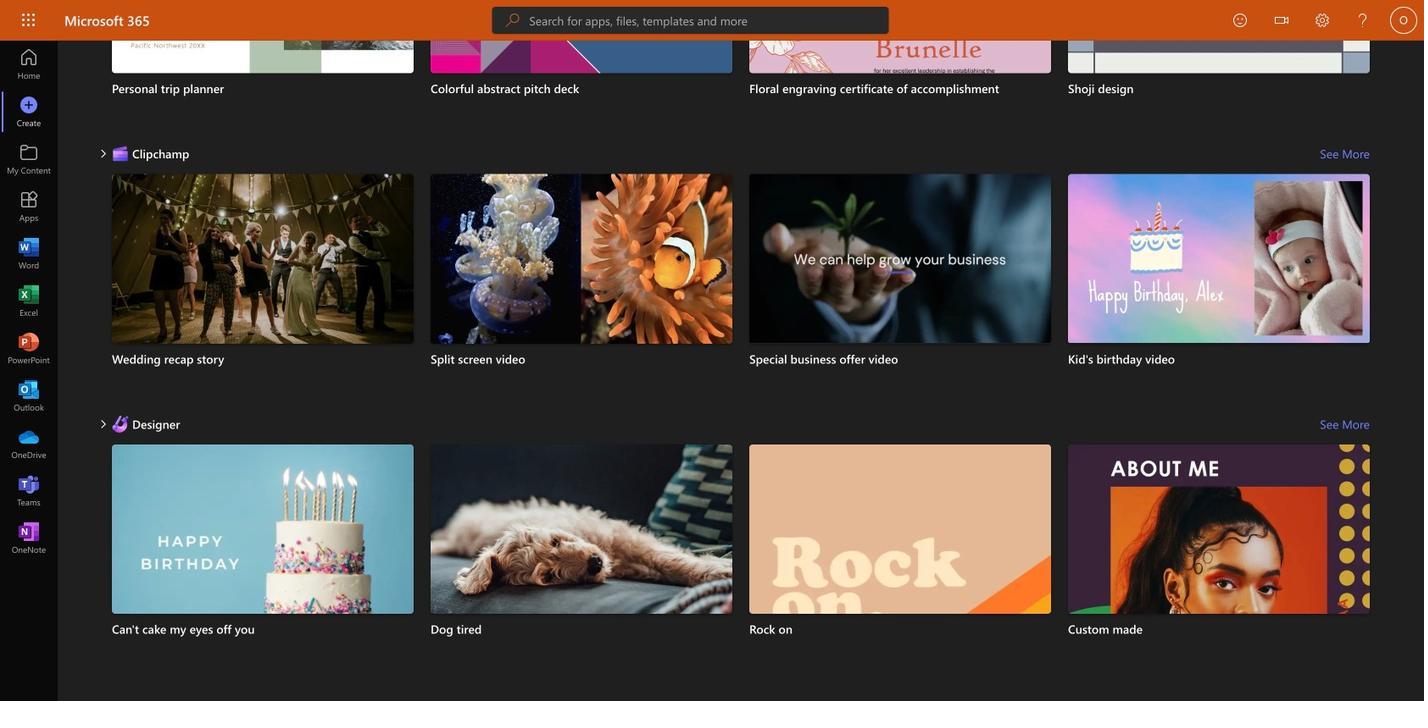 Task type: locate. For each thing, give the bounding box(es) containing it.
personal trip planner link element
[[112, 80, 414, 97]]

split screen video link element
[[431, 351, 732, 368]]

special business offer video link element
[[749, 351, 1051, 368]]

floral engraving certificate of accomplishment link element
[[749, 80, 1051, 97]]

rock on image
[[749, 445, 1051, 697]]

onenote image
[[20, 531, 37, 548]]

banner
[[0, 0, 1424, 44]]

application
[[0, 0, 1424, 702]]

navigation
[[0, 41, 58, 563]]

rock on list item
[[749, 445, 1051, 697]]

my content image
[[20, 151, 37, 168]]

shoji design list item
[[1068, 0, 1370, 127]]

outlook image
[[20, 388, 37, 405]]

Search box. Suggestions appear as you type. search field
[[529, 7, 889, 34]]

kid's birthday video image
[[1068, 174, 1370, 343]]

word image
[[20, 246, 37, 263]]

0 vertical spatial list
[[112, 0, 1370, 134]]

2 vertical spatial list
[[112, 445, 1370, 702]]

list
[[112, 0, 1370, 134], [112, 174, 1370, 404], [112, 445, 1370, 702]]

wedding recap story list item
[[112, 174, 414, 397]]

can't cake my eyes off you link element
[[112, 621, 414, 638]]

1 vertical spatial list
[[112, 174, 1370, 404]]

personal trip planner image
[[112, 0, 414, 73]]

split screen video list item
[[431, 174, 732, 397]]

None search field
[[492, 7, 889, 34]]



Task type: describe. For each thing, give the bounding box(es) containing it.
custom made link element
[[1068, 621, 1370, 638]]

excel image
[[20, 293, 37, 310]]

shoji design image
[[1068, 0, 1370, 73]]

1 list from the top
[[112, 0, 1370, 134]]

wedding recap story link element
[[112, 351, 414, 368]]

onedrive image
[[20, 436, 37, 453]]

teams image
[[20, 483, 37, 500]]

kid's birthday video link element
[[1068, 351, 1370, 368]]

personal trip planner list item
[[112, 0, 414, 127]]

rock on link element
[[749, 621, 1051, 638]]

create image
[[20, 103, 37, 120]]

3 list from the top
[[112, 445, 1370, 702]]

can't cake my eyes off you image
[[112, 445, 414, 697]]

colorful abstract pitch deck list item
[[431, 0, 732, 127]]

dog tired link element
[[431, 621, 732, 638]]

shoji design link element
[[1068, 80, 1370, 97]]

wedding recap story image
[[112, 174, 414, 375]]

home image
[[20, 56, 37, 73]]

special business offer video image
[[749, 174, 1051, 344]]

custom made list item
[[1068, 445, 1370, 702]]

can't cake my eyes off you list item
[[112, 445, 414, 697]]

colorful abstract pitch deck link element
[[431, 80, 732, 97]]

colorful abstract pitch deck image
[[431, 0, 732, 73]]

powerpoint image
[[20, 341, 37, 358]]

dog tired list item
[[431, 445, 732, 702]]

special business offer video list item
[[749, 174, 1051, 397]]

2 list from the top
[[112, 174, 1370, 404]]

apps image
[[20, 198, 37, 215]]

kid's birthday video list item
[[1068, 174, 1370, 397]]

custom made image
[[1068, 445, 1370, 702]]

dog tired image
[[431, 445, 732, 702]]

split screen video image
[[431, 174, 732, 344]]



Task type: vqa. For each thing, say whether or not it's contained in the screenshot.
Kid's birthday video Link element
yes



